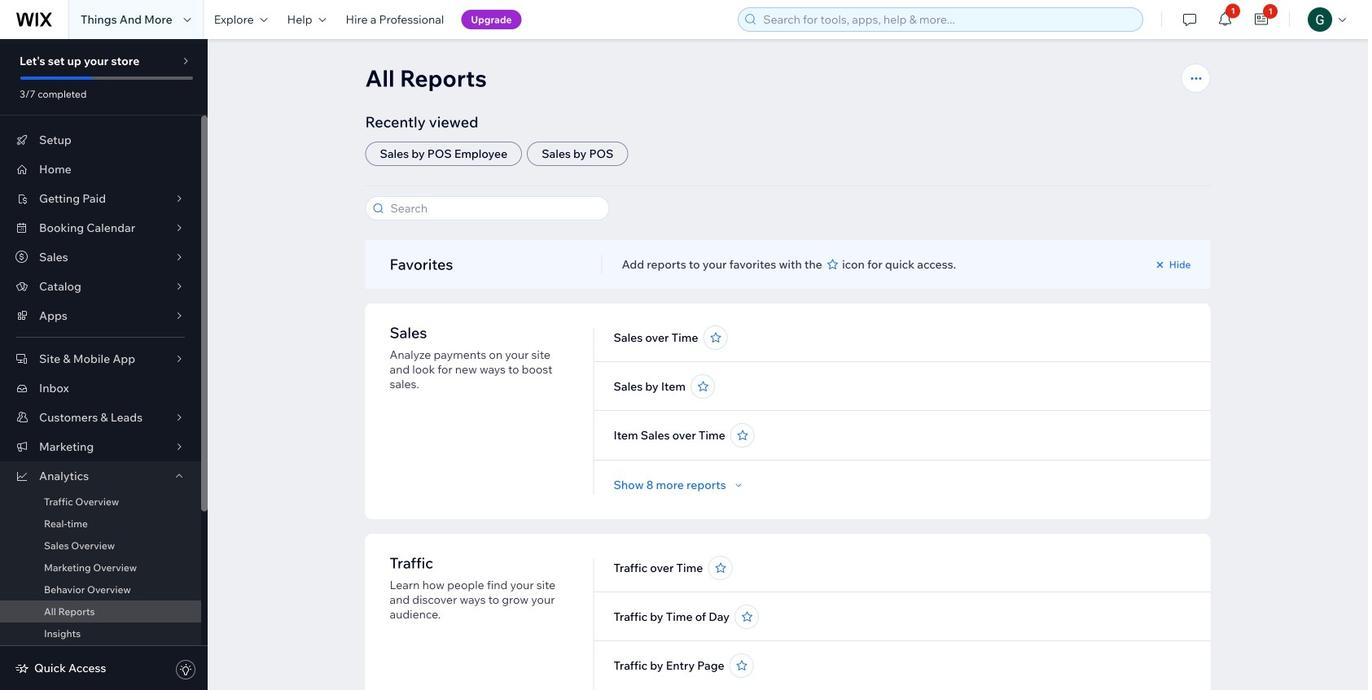 Task type: vqa. For each thing, say whether or not it's contained in the screenshot.
'Home' Link
no



Task type: locate. For each thing, give the bounding box(es) containing it.
sidebar element
[[0, 39, 208, 691]]

Search for tools, apps, help & more... field
[[759, 8, 1139, 31]]



Task type: describe. For each thing, give the bounding box(es) containing it.
Search field
[[386, 197, 604, 220]]



